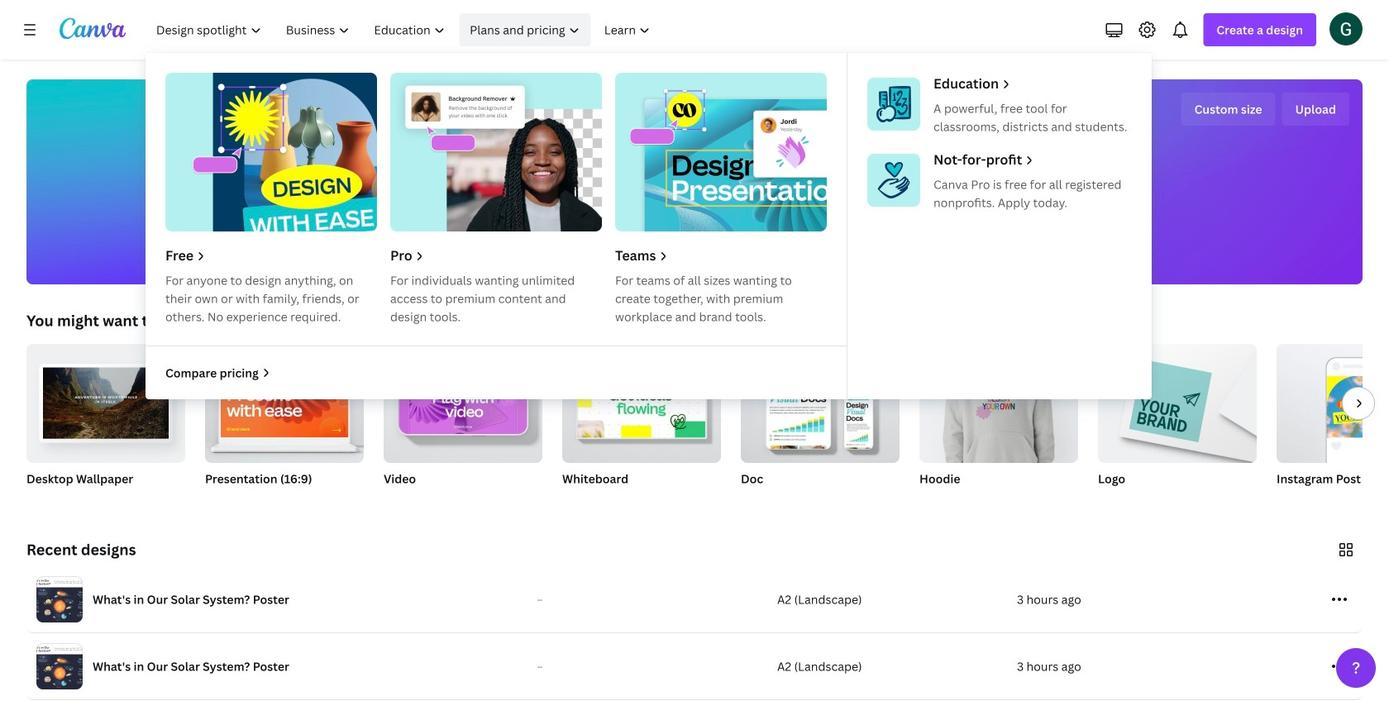 Task type: vqa. For each thing, say whether or not it's contained in the screenshot.
group
yes



Task type: locate. For each thing, give the bounding box(es) containing it.
greg robinson image
[[1330, 12, 1363, 45]]

top level navigation element
[[146, 13, 1152, 399]]

menu
[[146, 53, 1152, 399]]

group
[[26, 344, 185, 508], [26, 344, 185, 463], [205, 344, 364, 508], [205, 344, 364, 463], [384, 344, 542, 508], [384, 344, 542, 463], [562, 344, 721, 508], [562, 344, 721, 463], [741, 344, 900, 508], [741, 344, 900, 463], [919, 344, 1078, 508], [919, 344, 1078, 463], [1098, 344, 1257, 508], [1277, 344, 1389, 508]]

None search field
[[446, 154, 943, 187]]



